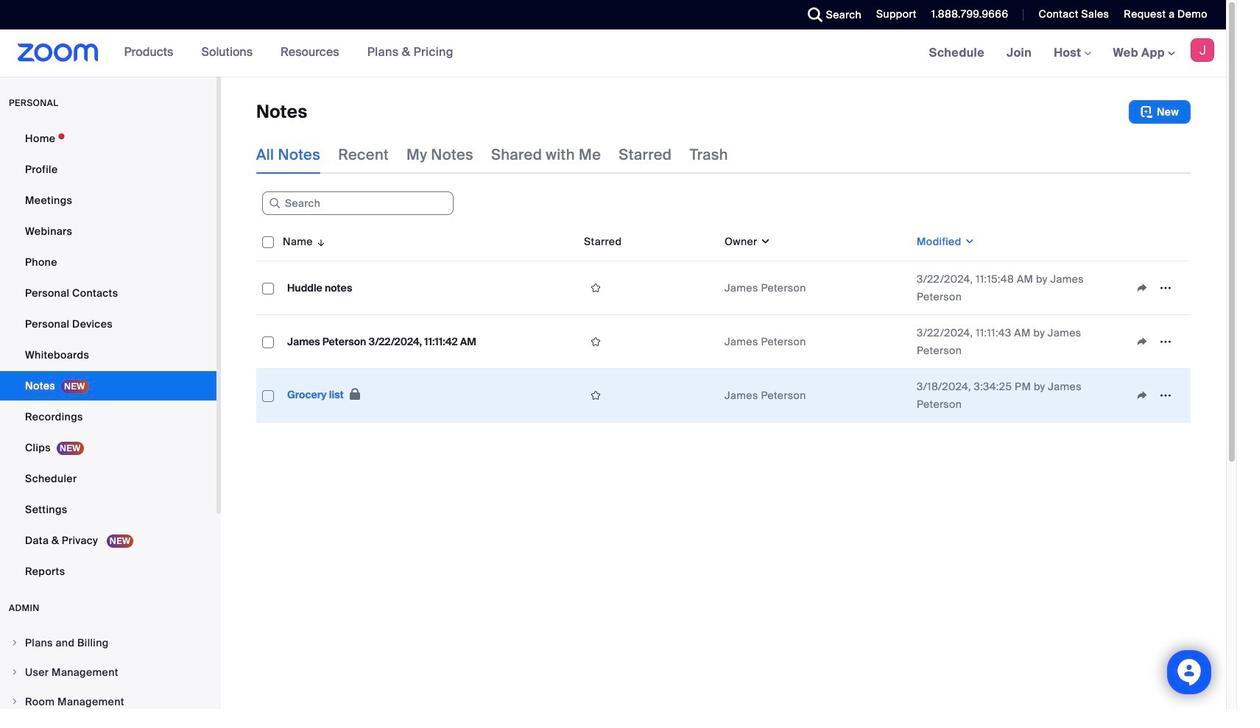 Task type: describe. For each thing, give the bounding box(es) containing it.
meetings navigation
[[919, 29, 1227, 77]]

huddle notes unstarred image
[[584, 281, 608, 295]]

james peterson 3/22/2024, 11:11:42 am unstarred image
[[584, 335, 608, 349]]

down image
[[758, 234, 771, 249]]

1 menu item from the top
[[0, 629, 217, 657]]

right image for second menu item
[[10, 668, 19, 677]]

product information navigation
[[113, 29, 465, 77]]

right image
[[10, 639, 19, 648]]

personal menu menu
[[0, 124, 217, 588]]

tabs of all notes page tab list
[[256, 136, 729, 174]]



Task type: vqa. For each thing, say whether or not it's contained in the screenshot.
PRODUCT INFORMATION navigation
yes



Task type: locate. For each thing, give the bounding box(es) containing it.
1 vertical spatial right image
[[10, 698, 19, 707]]

1 right image from the top
[[10, 668, 19, 677]]

Search text field
[[262, 192, 454, 215]]

0 vertical spatial right image
[[10, 668, 19, 677]]

2 vertical spatial menu item
[[0, 688, 217, 710]]

2 menu item from the top
[[0, 659, 217, 687]]

zoom logo image
[[18, 43, 98, 62]]

right image
[[10, 668, 19, 677], [10, 698, 19, 707]]

menu item
[[0, 629, 217, 657], [0, 659, 217, 687], [0, 688, 217, 710]]

banner
[[0, 29, 1227, 77]]

3 menu item from the top
[[0, 688, 217, 710]]

1 vertical spatial menu item
[[0, 659, 217, 687]]

0 vertical spatial menu item
[[0, 629, 217, 657]]

application
[[256, 223, 1202, 434]]

arrow down image
[[313, 233, 327, 251]]

right image for 1st menu item from the bottom of the admin menu 'menu'
[[10, 698, 19, 707]]

grocery list unstarred image
[[584, 389, 608, 402]]

down image
[[962, 234, 976, 249]]

2 right image from the top
[[10, 698, 19, 707]]

profile picture image
[[1191, 38, 1215, 62]]

admin menu menu
[[0, 629, 217, 710]]



